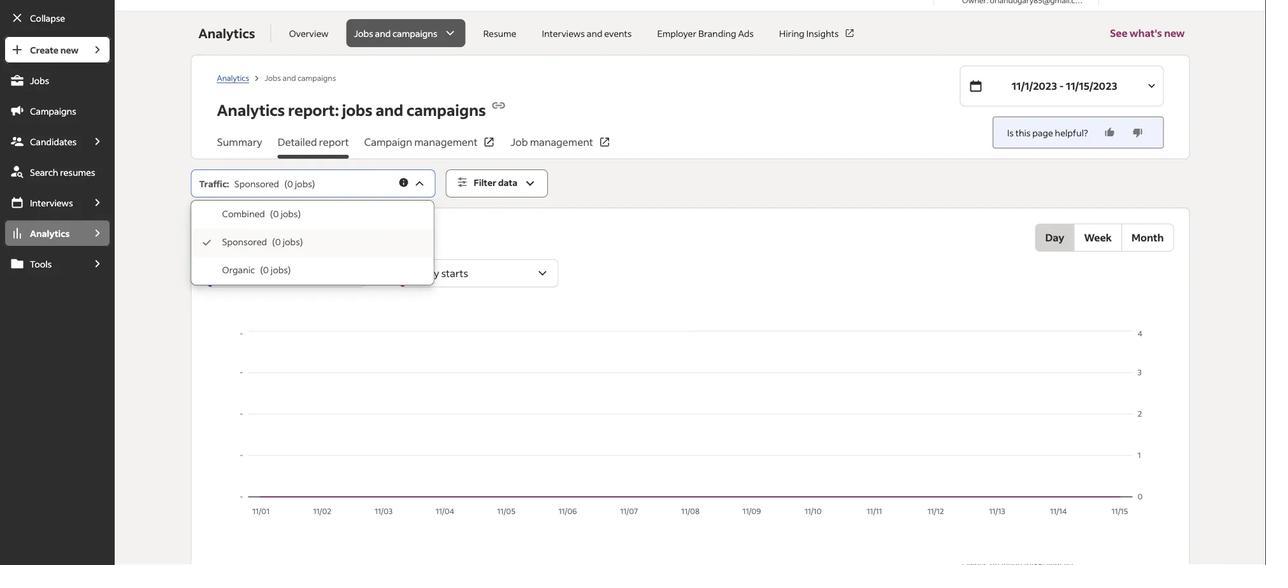 Task type: locate. For each thing, give the bounding box(es) containing it.
)
[[312, 178, 315, 189], [298, 208, 301, 220], [300, 236, 303, 248], [288, 264, 291, 276]]

interviews
[[542, 27, 585, 39], [30, 197, 73, 208]]

new right create
[[60, 44, 79, 55]]

sponsored down 'combined'
[[222, 236, 267, 248]]

0 horizontal spatial analytics link
[[4, 219, 84, 247]]

0
[[287, 178, 293, 189], [273, 208, 279, 220], [275, 236, 281, 248], [263, 264, 269, 276]]

create new link
[[4, 36, 84, 64]]

this page is helpful image
[[1103, 126, 1116, 139]]

is
[[1007, 127, 1014, 138]]

events
[[604, 27, 632, 39]]

0 up 'time'
[[273, 208, 279, 220]]

0 vertical spatial analytics link
[[217, 73, 249, 83]]

management for job management
[[530, 135, 593, 148]]

jobs
[[342, 100, 373, 120], [295, 178, 312, 189], [281, 208, 298, 220], [283, 236, 300, 248], [271, 264, 288, 276]]

see what's new button
[[1110, 11, 1185, 55]]

jobs
[[354, 27, 373, 39], [265, 73, 281, 82], [30, 75, 49, 86]]

interviews down search resumes link
[[30, 197, 73, 208]]

) for sponsored ( 0 jobs )
[[300, 236, 303, 248]]

) up sponsored ( 0 jobs )
[[298, 208, 301, 220]]

interviews and events
[[542, 27, 632, 39]]

resumes
[[60, 166, 95, 178]]

1 horizontal spatial new
[[1164, 26, 1185, 40]]

jobs and campaigns button
[[346, 19, 465, 47]]

menu bar containing create new
[[0, 36, 115, 565]]

day
[[1045, 231, 1064, 244]]

candidates
[[30, 136, 77, 147]]

11/1/2023
[[1012, 79, 1057, 92]]

analytics link
[[217, 73, 249, 83], [4, 219, 84, 247]]

0 up combined ( 0 jobs )
[[287, 178, 293, 189]]

jobs and campaigns
[[354, 27, 437, 39], [265, 73, 336, 82]]

option down combined ( 0 jobs )
[[192, 229, 434, 257]]

0 vertical spatial jobs and campaigns
[[354, 27, 437, 39]]

jobs down sponsored ( 0 jobs )
[[271, 264, 288, 276]]

sponsored
[[234, 178, 279, 189], [222, 236, 267, 248]]

management right job
[[530, 135, 593, 148]]

see what's new
[[1110, 26, 1185, 40]]

0 horizontal spatial jobs
[[30, 75, 49, 86]]

this
[[1016, 127, 1031, 138]]

1 horizontal spatial jobs and campaigns
[[354, 27, 437, 39]]

interviews left events
[[542, 27, 585, 39]]

0 vertical spatial interviews
[[542, 27, 585, 39]]

this page is not helpful image
[[1131, 126, 1144, 139]]

0 right organic
[[263, 264, 269, 276]]

campaign management link
[[364, 134, 495, 159]]

0 right over
[[275, 236, 281, 248]]

region
[[207, 328, 1174, 519]]

tools link
[[4, 250, 84, 278]]

2 vertical spatial campaigns
[[406, 100, 486, 120]]

is this page helpful?
[[1007, 127, 1088, 138]]

employer
[[657, 27, 697, 39]]

0 horizontal spatial management
[[414, 135, 478, 148]]

traffic: sponsored ( 0 jobs )
[[199, 178, 315, 189]]

interviews for interviews and events
[[542, 27, 585, 39]]

( for organic
[[260, 264, 263, 276]]

1 vertical spatial campaigns
[[298, 73, 336, 82]]

( up combined ( 0 jobs )
[[284, 178, 287, 189]]

hiring insights
[[779, 27, 839, 39]]

show shareable url image
[[491, 98, 506, 113]]

( right over
[[272, 236, 275, 248]]

2 horizontal spatial jobs
[[354, 27, 373, 39]]

campaign
[[364, 135, 412, 148]]

create new
[[30, 44, 79, 55]]

overview link
[[281, 19, 336, 47]]

filter data button
[[446, 169, 548, 198]]

tools
[[30, 258, 52, 270]]

sponsored inside list box
[[222, 236, 267, 248]]

jobs for combined ( 0 jobs )
[[281, 208, 298, 220]]

campaigns inside 'button'
[[393, 27, 437, 39]]

11/15/2023
[[1066, 79, 1117, 92]]

collapse
[[30, 12, 65, 24]]

filter data
[[474, 177, 517, 188]]

( right organic
[[260, 264, 263, 276]]

management up filter
[[414, 135, 478, 148]]

1 vertical spatial analytics link
[[4, 219, 84, 247]]

1 vertical spatial interviews
[[30, 197, 73, 208]]

job management
[[511, 135, 593, 148]]

0 vertical spatial sponsored
[[234, 178, 279, 189]]

menu bar
[[0, 36, 115, 565]]

1 vertical spatial new
[[60, 44, 79, 55]]

option
[[192, 201, 434, 229], [192, 229, 434, 257]]

0 vertical spatial campaigns
[[393, 27, 437, 39]]

organic
[[222, 264, 255, 276]]

2 option from the top
[[192, 229, 434, 257]]

jobs up 'time'
[[281, 208, 298, 220]]

what's
[[1130, 26, 1162, 40]]

2 management from the left
[[530, 135, 593, 148]]

1 horizontal spatial management
[[530, 135, 593, 148]]

0 vertical spatial new
[[1164, 26, 1185, 40]]

1 option from the top
[[192, 201, 434, 229]]

and inside 'button'
[[375, 27, 391, 39]]

) down 'time'
[[288, 264, 291, 276]]

jobs link
[[4, 66, 111, 94]]

) right 'time'
[[300, 236, 303, 248]]

list box containing combined
[[192, 201, 434, 285]]

jobs right over
[[283, 236, 300, 248]]

analytics
[[199, 25, 255, 41], [217, 73, 249, 82], [217, 100, 285, 120], [30, 227, 70, 239]]

1 vertical spatial sponsored
[[222, 236, 267, 248]]

list box
[[192, 201, 434, 285]]

new right what's
[[1164, 26, 1185, 40]]

0 for organic ( 0 jobs )
[[263, 264, 269, 276]]

option up sponsored ( 0 jobs )
[[192, 201, 434, 229]]

new
[[1164, 26, 1185, 40], [60, 44, 79, 55]]

ads
[[738, 27, 754, 39]]

interviews link
[[4, 189, 84, 217]]

1 vertical spatial jobs and campaigns
[[265, 73, 336, 82]]

metrics
[[207, 228, 243, 241]]

0 horizontal spatial jobs and campaigns
[[265, 73, 336, 82]]

) down detailed report link
[[312, 178, 315, 189]]

and
[[375, 27, 391, 39], [587, 27, 602, 39], [283, 73, 296, 82], [376, 100, 403, 120]]

1 horizontal spatial interviews
[[542, 27, 585, 39]]

month
[[1132, 231, 1164, 244]]

report
[[319, 135, 349, 148]]

) for organic ( 0 jobs )
[[288, 264, 291, 276]]

0 horizontal spatial new
[[60, 44, 79, 55]]

page
[[1032, 127, 1053, 138]]

campaign management
[[364, 135, 478, 148]]

employer branding ads
[[657, 27, 754, 39]]

traffic:
[[199, 178, 229, 189]]

1 management from the left
[[414, 135, 478, 148]]

organic ( 0 jobs )
[[222, 264, 291, 276]]

( up 'time'
[[270, 208, 273, 220]]

management
[[414, 135, 478, 148], [530, 135, 593, 148]]

0 horizontal spatial interviews
[[30, 197, 73, 208]]

(
[[284, 178, 287, 189], [270, 208, 273, 220], [272, 236, 275, 248], [260, 264, 263, 276]]

sponsored up combined ( 0 jobs )
[[234, 178, 279, 189]]

campaigns
[[393, 27, 437, 39], [298, 73, 336, 82], [406, 100, 486, 120]]



Task type: vqa. For each thing, say whether or not it's contained in the screenshot.
scammers
no



Task type: describe. For each thing, give the bounding box(es) containing it.
11/1/2023 - 11/15/2023
[[1012, 79, 1117, 92]]

detailed report
[[278, 135, 349, 148]]

data
[[498, 177, 517, 188]]

-
[[1059, 79, 1064, 92]]

job management link
[[511, 134, 611, 159]]

branding
[[698, 27, 736, 39]]

new inside button
[[1164, 26, 1185, 40]]

jobs down detailed report link
[[295, 178, 312, 189]]

management for campaign management
[[414, 135, 478, 148]]

employer branding ads link
[[650, 19, 761, 47]]

jobs for organic ( 0 jobs )
[[271, 264, 288, 276]]

helpful?
[[1055, 127, 1088, 138]]

0 for combined ( 0 jobs )
[[273, 208, 279, 220]]

jobs for sponsored ( 0 jobs )
[[283, 236, 300, 248]]

sponsored ( 0 jobs )
[[222, 236, 303, 248]]

combined ( 0 jobs )
[[222, 208, 301, 220]]

campaigns
[[30, 105, 76, 117]]

search
[[30, 166, 58, 178]]

insights
[[806, 27, 839, 39]]

candidates link
[[4, 127, 84, 155]]

jobs up report
[[342, 100, 373, 120]]

search resumes
[[30, 166, 95, 178]]

( for sponsored
[[272, 236, 275, 248]]

jobs inside 'button'
[[354, 27, 373, 39]]

1 horizontal spatial jobs
[[265, 73, 281, 82]]

interviews for interviews
[[30, 197, 73, 208]]

hiring
[[779, 27, 805, 39]]

filter
[[474, 177, 496, 188]]

detailed report link
[[278, 134, 349, 159]]

metrics over time
[[207, 228, 291, 241]]

detailed
[[278, 135, 317, 148]]

campaigns link
[[4, 97, 111, 125]]

1 horizontal spatial analytics link
[[217, 73, 249, 83]]

summary
[[217, 135, 262, 148]]

see
[[1110, 26, 1128, 40]]

0 for sponsored ( 0 jobs )
[[275, 236, 281, 248]]

resume link
[[476, 19, 524, 47]]

) for combined ( 0 jobs )
[[298, 208, 301, 220]]

time
[[269, 228, 291, 241]]

job
[[511, 135, 528, 148]]

option containing combined
[[192, 201, 434, 229]]

summary link
[[217, 134, 262, 159]]

combined
[[222, 208, 265, 220]]

overview
[[289, 27, 329, 39]]

interviews and events link
[[534, 19, 639, 47]]

option containing sponsored
[[192, 229, 434, 257]]

resume
[[483, 27, 516, 39]]

( for combined
[[270, 208, 273, 220]]

collapse button
[[4, 4, 111, 32]]

report:
[[288, 100, 339, 120]]

search resumes link
[[4, 158, 111, 186]]

this filters data based on the type of traffic a job received, not the sponsored status of the job itself. some jobs may receive both sponsored and organic traffic. combined view shows all traffic. image
[[398, 177, 409, 188]]

week
[[1084, 231, 1112, 244]]

create
[[30, 44, 59, 55]]

hiring insights link
[[772, 19, 863, 47]]

jobs and campaigns inside 'button'
[[354, 27, 437, 39]]

analytics report: jobs and campaigns
[[217, 100, 486, 120]]

over
[[245, 228, 267, 241]]



